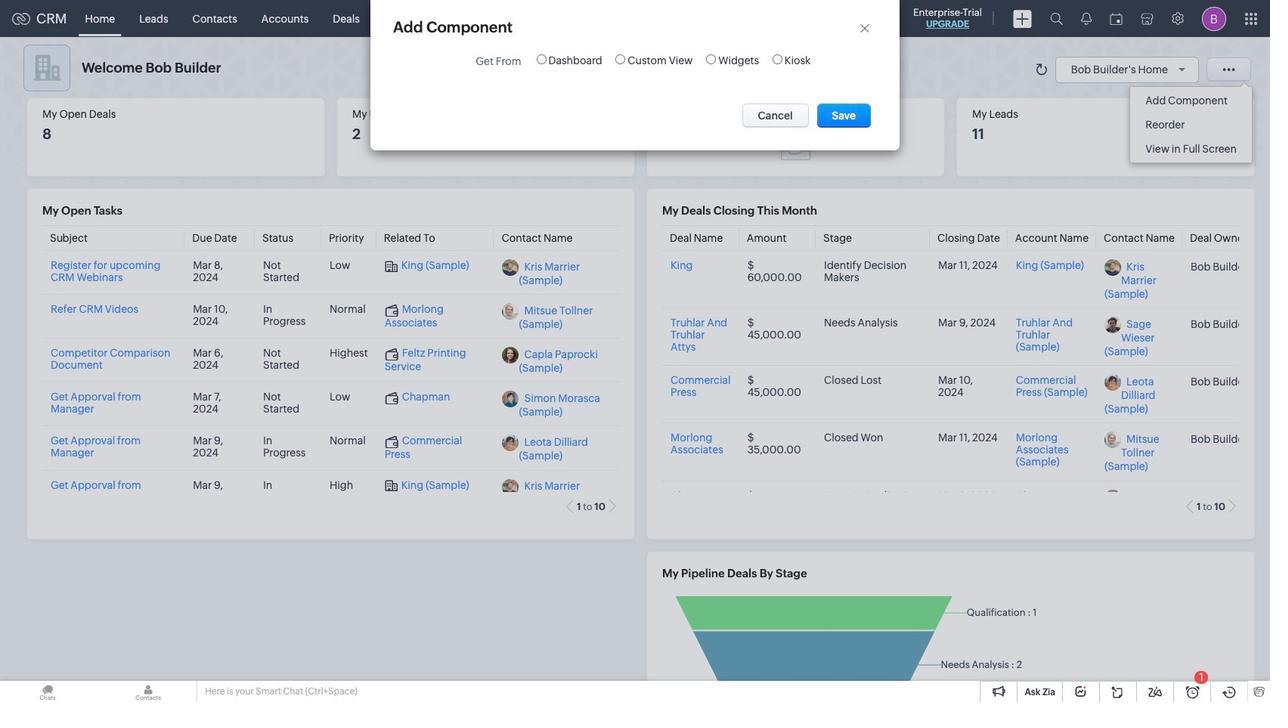 Task type: describe. For each thing, give the bounding box(es) containing it.
signals element
[[1072, 0, 1101, 37]]

create menu element
[[1004, 0, 1041, 37]]

profile image
[[1202, 6, 1227, 31]]

profile element
[[1193, 0, 1236, 37]]

chats image
[[0, 681, 95, 703]]

calendar image
[[1110, 12, 1123, 25]]

search element
[[1041, 0, 1072, 37]]

logo image
[[12, 12, 30, 25]]



Task type: vqa. For each thing, say whether or not it's contained in the screenshot.
a
no



Task type: locate. For each thing, give the bounding box(es) containing it.
signals image
[[1081, 12, 1092, 25]]

create menu image
[[1013, 9, 1032, 28]]

search image
[[1050, 12, 1063, 25]]

None radio
[[616, 54, 626, 64], [707, 54, 716, 64], [773, 54, 783, 64], [616, 54, 626, 64], [707, 54, 716, 64], [773, 54, 783, 64]]

None radio
[[537, 54, 546, 64]]

contacts image
[[101, 681, 196, 703]]



